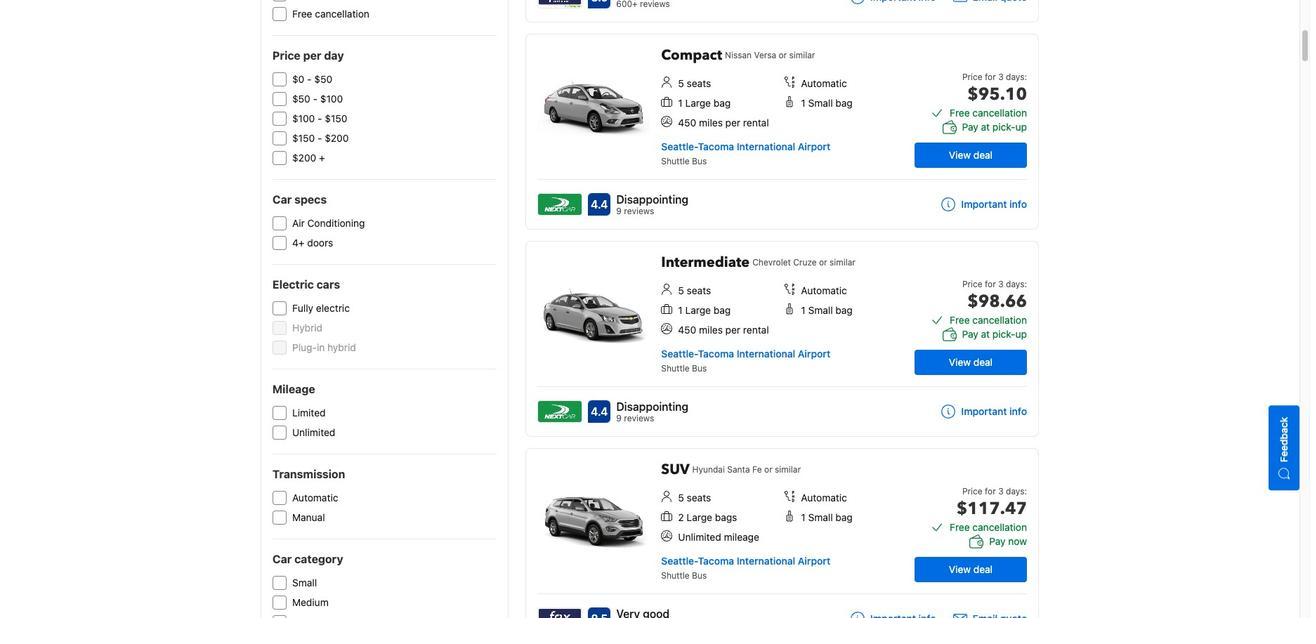 Task type: locate. For each thing, give the bounding box(es) containing it.
1 4.4 element from the top
[[588, 193, 611, 216]]

pick- down $95.10
[[993, 121, 1015, 133]]

up for $98.66
[[1015, 328, 1027, 340]]

at down $95.10
[[981, 121, 990, 133]]

days: up $98.66
[[1006, 279, 1027, 289]]

0 vertical spatial supplied by rc - nextcar image
[[538, 194, 582, 215]]

1 vertical spatial disappointing 9 reviews
[[616, 400, 688, 424]]

bag for $95.10
[[836, 97, 853, 109]]

1 for $117.47
[[801, 511, 806, 523]]

3 1 small bag from the top
[[801, 511, 853, 523]]

5 seats for $117.47
[[678, 492, 711, 504]]

1 vertical spatial pick-
[[993, 328, 1015, 340]]

seattle-tacoma international airport shuttle bus for $117.47
[[661, 555, 830, 581]]

3 inside price for 3 days: $117.47
[[998, 486, 1004, 497]]

1 vertical spatial view deal button
[[915, 350, 1027, 375]]

similar right versa
[[789, 50, 815, 60]]

2 vertical spatial seattle-
[[661, 555, 698, 567]]

2 450 from the top
[[678, 324, 696, 336]]

450 miles per rental down compact nissan versa or similar
[[678, 117, 769, 129]]

important info button
[[942, 197, 1027, 211], [942, 405, 1027, 419]]

1 supplied by rc - nextcar image from the top
[[538, 194, 582, 215]]

1 vertical spatial info
[[1010, 405, 1027, 417]]

3 airport from the top
[[798, 555, 830, 567]]

2 4.4 from the top
[[591, 405, 608, 418]]

small for $98.66
[[808, 304, 833, 316]]

0 vertical spatial 450 miles per rental
[[678, 117, 769, 129]]

1 vertical spatial 9
[[616, 413, 622, 424]]

important for $95.10
[[961, 198, 1007, 210]]

1 5 seats from the top
[[678, 77, 711, 89]]

4+ doors
[[292, 237, 333, 249]]

view deal button
[[915, 143, 1027, 168], [915, 350, 1027, 375], [915, 557, 1027, 582]]

0 vertical spatial for
[[985, 72, 996, 82]]

similar inside suv hyundai santa fe or similar
[[775, 464, 801, 475]]

5 seats up 2 large bags
[[678, 492, 711, 504]]

airport
[[798, 140, 830, 152], [798, 348, 830, 360], [798, 555, 830, 567]]

free for $95.10
[[950, 107, 970, 119]]

days: inside price for 3 days: $117.47
[[1006, 486, 1027, 497]]

tacoma for $95.10
[[698, 140, 734, 152]]

1 small bag for $98.66
[[801, 304, 853, 316]]

0 vertical spatial customer rating 4.4 disappointing element
[[616, 191, 688, 208]]

supplied by rc - nextcar image for $98.66
[[538, 401, 582, 422]]

cancellation up day
[[315, 8, 369, 20]]

450 miles per rental
[[678, 117, 769, 129], [678, 324, 769, 336]]

important info
[[961, 198, 1027, 210], [961, 405, 1027, 417]]

2 vertical spatial view
[[949, 563, 971, 575]]

1 vertical spatial 4.4
[[591, 405, 608, 418]]

1 vertical spatial seattle-tacoma international airport button
[[661, 348, 830, 360]]

view deal button down $95.10
[[915, 143, 1027, 168]]

or for $98.66
[[819, 257, 827, 268]]

reviews for $98.66
[[624, 413, 654, 424]]

1 vertical spatial customer rating 4.4 disappointing element
[[616, 398, 688, 415]]

2 vertical spatial similar
[[775, 464, 801, 475]]

1 reviews from the top
[[624, 206, 654, 216]]

5 seats down compact
[[678, 77, 711, 89]]

cancellation down $95.10
[[973, 107, 1027, 119]]

electric
[[273, 278, 314, 291]]

1 vertical spatial at
[[981, 328, 990, 340]]

4.4 element for $95.10
[[588, 193, 611, 216]]

1 horizontal spatial or
[[779, 50, 787, 60]]

450
[[678, 117, 696, 129], [678, 324, 696, 336]]

day
[[324, 49, 344, 62]]

similar inside 'intermediate chevrolet cruze or similar'
[[830, 257, 856, 268]]

450 down compact
[[678, 117, 696, 129]]

2 seattle- from the top
[[661, 348, 698, 360]]

3 up $98.66
[[998, 279, 1004, 289]]

miles down intermediate on the top of page
[[699, 324, 723, 336]]

0 vertical spatial pay at pick-up
[[962, 121, 1027, 133]]

2 vertical spatial seattle-tacoma international airport shuttle bus
[[661, 555, 830, 581]]

2 disappointing 9 reviews from the top
[[616, 400, 688, 424]]

1 seattle- from the top
[[661, 140, 698, 152]]

rental for $95.10
[[743, 117, 769, 129]]

seats for $95.10
[[687, 77, 711, 89]]

seats down intermediate on the top of page
[[687, 285, 711, 296]]

2 view from the top
[[949, 356, 971, 368]]

product card group
[[526, 0, 1044, 22], [526, 34, 1044, 230], [526, 241, 1044, 437], [526, 448, 1044, 618]]

2 for from the top
[[985, 279, 996, 289]]

unlimited down 2 large bags
[[678, 531, 721, 543]]

1 important info from the top
[[961, 198, 1027, 210]]

large down intermediate on the top of page
[[685, 304, 711, 316]]

important info button for $98.66
[[942, 405, 1027, 419]]

2 disappointing from the top
[[616, 400, 688, 413]]

1 airport from the top
[[798, 140, 830, 152]]

$50
[[314, 73, 332, 85], [292, 93, 310, 105]]

view deal button down "pay now"
[[915, 557, 1027, 582]]

view
[[949, 149, 971, 161], [949, 356, 971, 368], [949, 563, 971, 575]]

2 important info button from the top
[[942, 405, 1027, 419]]

plug-in hybrid
[[292, 341, 356, 353]]

1 vertical spatial $150
[[292, 132, 315, 144]]

1 1 large bag from the top
[[678, 97, 731, 109]]

1 vertical spatial 4.4 element
[[588, 400, 611, 423]]

1 for $98.66
[[801, 304, 806, 316]]

5 seats down intermediate on the top of page
[[678, 285, 711, 296]]

price for 3 days: $98.66
[[962, 279, 1027, 313]]

unlimited down 'limited' in the left bottom of the page
[[292, 426, 335, 438]]

free down $98.66
[[950, 314, 970, 326]]

shuttle
[[661, 156, 690, 166], [661, 363, 690, 374], [661, 570, 690, 581]]

2 vertical spatial international
[[737, 555, 795, 567]]

for
[[985, 72, 996, 82], [985, 279, 996, 289], [985, 486, 996, 497]]

important info for $98.66
[[961, 405, 1027, 417]]

0 vertical spatial $150
[[325, 112, 347, 124]]

1 tacoma from the top
[[698, 140, 734, 152]]

automatic for $95.10
[[801, 77, 847, 89]]

automatic
[[801, 77, 847, 89], [801, 285, 847, 296], [292, 492, 338, 504], [801, 492, 847, 504]]

2 vertical spatial 3
[[998, 486, 1004, 497]]

1 vertical spatial unlimited
[[678, 531, 721, 543]]

per
[[303, 49, 321, 62], [725, 117, 741, 129], [725, 324, 741, 336]]

1 vertical spatial or
[[819, 257, 827, 268]]

1 vertical spatial $100
[[292, 112, 315, 124]]

pay for $95.10
[[962, 121, 978, 133]]

5 down compact
[[678, 77, 684, 89]]

- right $0
[[307, 73, 312, 85]]

1 vertical spatial similar
[[830, 257, 856, 268]]

450 miles per rental for $95.10
[[678, 117, 769, 129]]

seattle-
[[661, 140, 698, 152], [661, 348, 698, 360], [661, 555, 698, 567]]

5 down intermediate on the top of page
[[678, 285, 684, 296]]

for inside the 'price for 3 days: $98.66'
[[985, 279, 996, 289]]

free cancellation down $117.47
[[950, 521, 1027, 533]]

seats for $117.47
[[687, 492, 711, 504]]

1 vertical spatial reviews
[[624, 413, 654, 424]]

view deal for $95.10
[[949, 149, 993, 161]]

rental down 'intermediate chevrolet cruze or similar'
[[743, 324, 769, 336]]

1 horizontal spatial $200
[[325, 132, 349, 144]]

2 days: from the top
[[1006, 279, 1027, 289]]

2 supplied by rc - nextcar image from the top
[[538, 401, 582, 422]]

or inside compact nissan versa or similar
[[779, 50, 787, 60]]

0 vertical spatial 1 large bag
[[678, 97, 731, 109]]

$150 - $200
[[292, 132, 349, 144]]

view deal button for $117.47
[[915, 557, 1027, 582]]

1
[[678, 97, 683, 109], [801, 97, 806, 109], [678, 304, 683, 316], [801, 304, 806, 316], [801, 511, 806, 523]]

1 vertical spatial bus
[[692, 363, 707, 374]]

0 vertical spatial important
[[961, 198, 1007, 210]]

pay down $98.66
[[962, 328, 978, 340]]

$50 down $0
[[292, 93, 310, 105]]

1 customer rating 4.4 disappointing element from the top
[[616, 191, 688, 208]]

bus
[[692, 156, 707, 166], [692, 363, 707, 374], [692, 570, 707, 581]]

1 3 from the top
[[998, 72, 1004, 82]]

1 1 small bag from the top
[[801, 97, 853, 109]]

at down $98.66
[[981, 328, 990, 340]]

or
[[779, 50, 787, 60], [819, 257, 827, 268], [764, 464, 773, 475]]

1 shuttle from the top
[[661, 156, 690, 166]]

1 seattle-tacoma international airport button from the top
[[661, 140, 830, 153]]

product card group containing $98.66
[[526, 241, 1044, 437]]

price inside the 'price for 3 days: $98.66'
[[962, 279, 983, 289]]

1 vertical spatial tacoma
[[698, 348, 734, 360]]

product card group containing $117.47
[[526, 448, 1044, 618]]

2 vertical spatial deal
[[973, 563, 993, 575]]

customer rating 4.4 disappointing element for $95.10
[[616, 191, 688, 208]]

important info for $95.10
[[961, 198, 1027, 210]]

1 up from the top
[[1015, 121, 1027, 133]]

1 bus from the top
[[692, 156, 707, 166]]

0 vertical spatial info
[[1010, 198, 1027, 210]]

1 important info button from the top
[[942, 197, 1027, 211]]

pick- for $98.66
[[993, 328, 1015, 340]]

for up $98.66
[[985, 279, 996, 289]]

2 large bags
[[678, 511, 737, 523]]

2 important from the top
[[961, 405, 1007, 417]]

view deal button down $98.66
[[915, 350, 1027, 375]]

0 vertical spatial pick-
[[993, 121, 1015, 133]]

0 vertical spatial 4.4 element
[[588, 193, 611, 216]]

large down compact
[[685, 97, 711, 109]]

up
[[1015, 121, 1027, 133], [1015, 328, 1027, 340]]

2 5 from the top
[[678, 285, 684, 296]]

450 miles per rental down intermediate on the top of page
[[678, 324, 769, 336]]

1 5 from the top
[[678, 77, 684, 89]]

2 vertical spatial seattle-tacoma international airport button
[[661, 555, 830, 567]]

bag for $98.66
[[836, 304, 853, 316]]

tacoma for $98.66
[[698, 348, 734, 360]]

large right 2
[[687, 511, 712, 523]]

0 vertical spatial 1 small bag
[[801, 97, 853, 109]]

pay down $95.10
[[962, 121, 978, 133]]

2 vertical spatial 5
[[678, 492, 684, 504]]

8.5 element
[[588, 0, 611, 8]]

1 vertical spatial international
[[737, 348, 795, 360]]

car left the specs
[[273, 193, 292, 206]]

3 view deal from the top
[[949, 563, 993, 575]]

1 vertical spatial airport
[[798, 348, 830, 360]]

0 vertical spatial pay
[[962, 121, 978, 133]]

seattle-tacoma international airport button for $117.47
[[661, 555, 830, 567]]

free down $117.47
[[950, 521, 970, 533]]

pick- down $98.66
[[993, 328, 1015, 340]]

1 seats from the top
[[687, 77, 711, 89]]

similar for $98.66
[[830, 257, 856, 268]]

3 3 from the top
[[998, 486, 1004, 497]]

price
[[273, 49, 301, 62], [962, 72, 983, 82], [962, 279, 983, 289], [962, 486, 983, 497]]

supplied by fox image
[[538, 0, 582, 8], [538, 608, 582, 618]]

nissan
[[725, 50, 752, 60]]

days: up $117.47
[[1006, 486, 1027, 497]]

large for $117.47
[[687, 511, 712, 523]]

3 up $95.10
[[998, 72, 1004, 82]]

international
[[737, 140, 795, 152], [737, 348, 795, 360], [737, 555, 795, 567]]

or right fe
[[764, 464, 773, 475]]

- down $100 - $150
[[317, 132, 322, 144]]

tacoma
[[698, 140, 734, 152], [698, 348, 734, 360], [698, 555, 734, 567]]

reviews
[[624, 206, 654, 216], [624, 413, 654, 424]]

price inside price for 3 days: $117.47
[[962, 486, 983, 497]]

3 deal from the top
[[973, 563, 993, 575]]

car category
[[273, 553, 343, 565]]

0 vertical spatial seats
[[687, 77, 711, 89]]

2 vertical spatial seats
[[687, 492, 711, 504]]

at for $95.10
[[981, 121, 990, 133]]

1 vertical spatial up
[[1015, 328, 1027, 340]]

view deal for $98.66
[[949, 356, 993, 368]]

-
[[307, 73, 312, 85], [313, 93, 318, 105], [318, 112, 322, 124], [317, 132, 322, 144]]

1 vertical spatial car
[[273, 553, 292, 565]]

2 miles from the top
[[699, 324, 723, 336]]

for inside price for 3 days: $117.47
[[985, 486, 996, 497]]

view deal button for $98.66
[[915, 350, 1027, 375]]

similar inside compact nissan versa or similar
[[789, 50, 815, 60]]

2 1 small bag from the top
[[801, 304, 853, 316]]

0 vertical spatial 5
[[678, 77, 684, 89]]

$100 down $50 - $100
[[292, 112, 315, 124]]

deal for $98.66
[[973, 356, 993, 368]]

0 vertical spatial 3
[[998, 72, 1004, 82]]

2 supplied by fox image from the top
[[538, 608, 582, 618]]

pay at pick-up down $95.10
[[962, 121, 1027, 133]]

seattle-tacoma international airport button for $95.10
[[661, 140, 830, 153]]

1 vertical spatial important info button
[[942, 405, 1027, 419]]

2 at from the top
[[981, 328, 990, 340]]

$200 left +
[[292, 152, 316, 164]]

small
[[808, 97, 833, 109], [808, 304, 833, 316], [808, 511, 833, 523], [292, 577, 317, 589]]

2 pick- from the top
[[993, 328, 1015, 340]]

1 car from the top
[[273, 193, 292, 206]]

free cancellation up day
[[292, 8, 369, 20]]

hybrid
[[292, 322, 323, 334]]

days: for $95.10
[[1006, 72, 1027, 82]]

for inside price for 3 days: $95.10
[[985, 72, 996, 82]]

$150
[[325, 112, 347, 124], [292, 132, 315, 144]]

3 up $117.47
[[998, 486, 1004, 497]]

2 seats from the top
[[687, 285, 711, 296]]

important
[[961, 198, 1007, 210], [961, 405, 1007, 417]]

1 pay at pick-up from the top
[[962, 121, 1027, 133]]

0 vertical spatial seattle-tacoma international airport shuttle bus
[[661, 140, 830, 166]]

2 customer rating 4.4 disappointing element from the top
[[616, 398, 688, 415]]

3 days: from the top
[[1006, 486, 1027, 497]]

free down $95.10
[[950, 107, 970, 119]]

4.4 element
[[588, 193, 611, 216], [588, 400, 611, 423]]

seattle-tacoma international airport button
[[661, 140, 830, 153], [661, 348, 830, 360], [661, 555, 830, 567]]

2 rental from the top
[[743, 324, 769, 336]]

cancellation down $98.66
[[973, 314, 1027, 326]]

days:
[[1006, 72, 1027, 82], [1006, 279, 1027, 289], [1006, 486, 1027, 497]]

1 vertical spatial seattle-
[[661, 348, 698, 360]]

1 vertical spatial important info
[[961, 405, 1027, 417]]

3 product card group from the top
[[526, 241, 1044, 437]]

1 horizontal spatial unlimited
[[678, 531, 721, 543]]

0 vertical spatial international
[[737, 140, 795, 152]]

1 info from the top
[[1010, 198, 1027, 210]]

3 bus from the top
[[692, 570, 707, 581]]

miles down compact
[[699, 117, 723, 129]]

mileage
[[273, 383, 315, 395]]

1 deal from the top
[[973, 149, 993, 161]]

450 down intermediate on the top of page
[[678, 324, 696, 336]]

price for $117.47
[[962, 486, 983, 497]]

9 for $98.66
[[616, 413, 622, 424]]

3 for $98.66
[[998, 279, 1004, 289]]

1 view deal button from the top
[[915, 143, 1027, 168]]

- down $0 - $50 on the left top of page
[[313, 93, 318, 105]]

1 large bag
[[678, 97, 731, 109], [678, 304, 731, 316]]

0 horizontal spatial $50
[[292, 93, 310, 105]]

unlimited inside product card group
[[678, 531, 721, 543]]

1 vertical spatial 5 seats
[[678, 285, 711, 296]]

1 view from the top
[[949, 149, 971, 161]]

3
[[998, 72, 1004, 82], [998, 279, 1004, 289], [998, 486, 1004, 497]]

automatic for $98.66
[[801, 285, 847, 296]]

2 vertical spatial for
[[985, 486, 996, 497]]

1 vertical spatial view
[[949, 356, 971, 368]]

1 vertical spatial disappointing
[[616, 400, 688, 413]]

deal down $95.10
[[973, 149, 993, 161]]

important for $98.66
[[961, 405, 1007, 417]]

1 vertical spatial rental
[[743, 324, 769, 336]]

3 seattle- from the top
[[661, 555, 698, 567]]

2 tacoma from the top
[[698, 348, 734, 360]]

2 shuttle from the top
[[661, 363, 690, 374]]

1 rental from the top
[[743, 117, 769, 129]]

similar right fe
[[775, 464, 801, 475]]

2 vertical spatial 1 small bag
[[801, 511, 853, 523]]

2 info from the top
[[1010, 405, 1027, 417]]

disappointing 9 reviews for $98.66
[[616, 400, 688, 424]]

similar right the cruze
[[830, 257, 856, 268]]

3 5 from the top
[[678, 492, 684, 504]]

2 1 large bag from the top
[[678, 304, 731, 316]]

pay at pick-up for $98.66
[[962, 328, 1027, 340]]

450 for $98.66
[[678, 324, 696, 336]]

2 horizontal spatial or
[[819, 257, 827, 268]]

2 reviews from the top
[[624, 413, 654, 424]]

1 vertical spatial 1 small bag
[[801, 304, 853, 316]]

3 5 seats from the top
[[678, 492, 711, 504]]

days: inside the 'price for 3 days: $98.66'
[[1006, 279, 1027, 289]]

1 small bag for $117.47
[[801, 511, 853, 523]]

or inside 'intermediate chevrolet cruze or similar'
[[819, 257, 827, 268]]

free cancellation down $98.66
[[950, 314, 1027, 326]]

seats up 2 large bags
[[687, 492, 711, 504]]

bus for $95.10
[[692, 156, 707, 166]]

cancellation for $98.66
[[973, 314, 1027, 326]]

0 vertical spatial rental
[[743, 117, 769, 129]]

5 seats
[[678, 77, 711, 89], [678, 285, 711, 296], [678, 492, 711, 504]]

0 vertical spatial 450
[[678, 117, 696, 129]]

1 vertical spatial per
[[725, 117, 741, 129]]

similar
[[789, 50, 815, 60], [830, 257, 856, 268], [775, 464, 801, 475]]

2 vertical spatial or
[[764, 464, 773, 475]]

3 for from the top
[[985, 486, 996, 497]]

miles
[[699, 117, 723, 129], [699, 324, 723, 336]]

5 up 2
[[678, 492, 684, 504]]

small for $117.47
[[808, 511, 833, 523]]

for up $117.47
[[985, 486, 996, 497]]

2 seattle-tacoma international airport shuttle bus from the top
[[661, 348, 830, 374]]

1 for $95.10
[[801, 97, 806, 109]]

bag
[[714, 97, 731, 109], [836, 97, 853, 109], [714, 304, 731, 316], [836, 304, 853, 316], [836, 511, 853, 523]]

customer rating 4.4 disappointing element
[[616, 191, 688, 208], [616, 398, 688, 415]]

view deal down $95.10
[[949, 149, 993, 161]]

3 tacoma from the top
[[698, 555, 734, 567]]

price up $98.66
[[962, 279, 983, 289]]

days: up $95.10
[[1006, 72, 1027, 82]]

3 seattle-tacoma international airport button from the top
[[661, 555, 830, 567]]

9
[[616, 206, 622, 216], [616, 413, 622, 424]]

- up $150 - $200
[[318, 112, 322, 124]]

0 vertical spatial view
[[949, 149, 971, 161]]

disappointing 9 reviews
[[616, 193, 688, 216], [616, 400, 688, 424]]

electric
[[316, 302, 350, 314]]

miles for $95.10
[[699, 117, 723, 129]]

3 inside the 'price for 3 days: $98.66'
[[998, 279, 1004, 289]]

1 seattle-tacoma international airport shuttle bus from the top
[[661, 140, 830, 166]]

days: inside price for 3 days: $95.10
[[1006, 72, 1027, 82]]

car left category
[[273, 553, 292, 565]]

$100
[[320, 93, 343, 105], [292, 112, 315, 124]]

$150 up $200 +
[[292, 132, 315, 144]]

at
[[981, 121, 990, 133], [981, 328, 990, 340]]

1 vertical spatial 450
[[678, 324, 696, 336]]

pay at pick-up down $98.66
[[962, 328, 1027, 340]]

1 horizontal spatial $50
[[314, 73, 332, 85]]

for up $95.10
[[985, 72, 996, 82]]

view deal
[[949, 149, 993, 161], [949, 356, 993, 368], [949, 563, 993, 575]]

2 view deal from the top
[[949, 356, 993, 368]]

rental down versa
[[743, 117, 769, 129]]

0 horizontal spatial $200
[[292, 152, 316, 164]]

5
[[678, 77, 684, 89], [678, 285, 684, 296], [678, 492, 684, 504]]

1 450 miles per rental from the top
[[678, 117, 769, 129]]

seats
[[687, 77, 711, 89], [687, 285, 711, 296], [687, 492, 711, 504]]

2 airport from the top
[[798, 348, 830, 360]]

0 vertical spatial seattle-tacoma international airport button
[[661, 140, 830, 153]]

1 disappointing from the top
[[616, 193, 688, 206]]

0 vertical spatial $200
[[325, 132, 349, 144]]

0 vertical spatial tacoma
[[698, 140, 734, 152]]

$200 up +
[[325, 132, 349, 144]]

0 vertical spatial 9
[[616, 206, 622, 216]]

intermediate chevrolet cruze or similar
[[661, 253, 856, 272]]

pay
[[962, 121, 978, 133], [962, 328, 978, 340], [989, 535, 1006, 547]]

at for $98.66
[[981, 328, 990, 340]]

1 days: from the top
[[1006, 72, 1027, 82]]

or right the cruze
[[819, 257, 827, 268]]

2 3 from the top
[[998, 279, 1004, 289]]

0 vertical spatial reviews
[[624, 206, 654, 216]]

2 vertical spatial per
[[725, 324, 741, 336]]

seattle-tacoma international airport shuttle bus
[[661, 140, 830, 166], [661, 348, 830, 374], [661, 555, 830, 581]]

deal down "pay now"
[[973, 563, 993, 575]]

free for $117.47
[[950, 521, 970, 533]]

up down $95.10
[[1015, 121, 1027, 133]]

1 9 from the top
[[616, 206, 622, 216]]

free cancellation for $98.66
[[950, 314, 1027, 326]]

1 vertical spatial 450 miles per rental
[[678, 324, 769, 336]]

or right versa
[[779, 50, 787, 60]]

2 car from the top
[[273, 553, 292, 565]]

free cancellation for $117.47
[[950, 521, 1027, 533]]

1 large bag down compact
[[678, 97, 731, 109]]

view deal down $98.66
[[949, 356, 993, 368]]

seattle-tacoma international airport shuttle bus for $95.10
[[661, 140, 830, 166]]

intermediate
[[661, 253, 750, 272]]

1 important from the top
[[961, 198, 1007, 210]]

0 vertical spatial view deal
[[949, 149, 993, 161]]

2 up from the top
[[1015, 328, 1027, 340]]

$150 up $150 - $200
[[325, 112, 347, 124]]

4 product card group from the top
[[526, 448, 1044, 618]]

1 4.4 from the top
[[591, 198, 608, 211]]

1 vertical spatial 1 large bag
[[678, 304, 731, 316]]

1 at from the top
[[981, 121, 990, 133]]

unlimited mileage
[[678, 531, 759, 543]]

price up $95.10
[[962, 72, 983, 82]]

2 vertical spatial view deal
[[949, 563, 993, 575]]

days: for $117.47
[[1006, 486, 1027, 497]]

1 disappointing 9 reviews from the top
[[616, 193, 688, 216]]

2 bus from the top
[[692, 363, 707, 374]]

international for $98.66
[[737, 348, 795, 360]]

per for $95.10
[[725, 117, 741, 129]]

2 pay at pick-up from the top
[[962, 328, 1027, 340]]

2
[[678, 511, 684, 523]]

disappointing 9 reviews for $95.10
[[616, 193, 688, 216]]

4.4 for $98.66
[[591, 405, 608, 418]]

pick-
[[993, 121, 1015, 133], [993, 328, 1015, 340]]

3 shuttle from the top
[[661, 570, 690, 581]]

$200
[[325, 132, 349, 144], [292, 152, 316, 164]]

0 vertical spatial miles
[[699, 117, 723, 129]]

2 deal from the top
[[973, 356, 993, 368]]

1 supplied by fox image from the top
[[538, 0, 582, 8]]

santa
[[727, 464, 750, 475]]

unlimited
[[292, 426, 335, 438], [678, 531, 721, 543]]

2 view deal button from the top
[[915, 350, 1027, 375]]

9 for $95.10
[[616, 206, 622, 216]]

1 450 from the top
[[678, 117, 696, 129]]

air conditioning
[[292, 217, 365, 229]]

1 international from the top
[[737, 140, 795, 152]]

0 horizontal spatial unlimited
[[292, 426, 335, 438]]

1 vertical spatial seats
[[687, 285, 711, 296]]

$50 up $50 - $100
[[314, 73, 332, 85]]

- for $100
[[318, 112, 322, 124]]

0 horizontal spatial or
[[764, 464, 773, 475]]

3 view from the top
[[949, 563, 971, 575]]

free cancellation down $95.10
[[950, 107, 1027, 119]]

seats down compact
[[687, 77, 711, 89]]

2 important info from the top
[[961, 405, 1027, 417]]

0 vertical spatial days:
[[1006, 72, 1027, 82]]

0 vertical spatial airport
[[798, 140, 830, 152]]

0 vertical spatial disappointing 9 reviews
[[616, 193, 688, 216]]

deal
[[973, 149, 993, 161], [973, 356, 993, 368], [973, 563, 993, 575]]

1 large bag down intermediate on the top of page
[[678, 304, 731, 316]]

- for $50
[[313, 93, 318, 105]]

international for $95.10
[[737, 140, 795, 152]]

0 vertical spatial 5 seats
[[678, 77, 711, 89]]

5 for $95.10
[[678, 77, 684, 89]]

pay left now
[[989, 535, 1006, 547]]

1 for from the top
[[985, 72, 996, 82]]

3 seats from the top
[[687, 492, 711, 504]]

2 4.4 element from the top
[[588, 400, 611, 423]]

price inside price for 3 days: $95.10
[[962, 72, 983, 82]]

price up $117.47
[[962, 486, 983, 497]]

0 vertical spatial important info
[[961, 198, 1027, 210]]

up down $98.66
[[1015, 328, 1027, 340]]

2 5 seats from the top
[[678, 285, 711, 296]]

view deal down "pay now"
[[949, 563, 993, 575]]

2 international from the top
[[737, 348, 795, 360]]

cancellation up "pay now"
[[973, 521, 1027, 533]]

free cancellation
[[292, 8, 369, 20], [950, 107, 1027, 119], [950, 314, 1027, 326], [950, 521, 1027, 533]]

mileage
[[724, 531, 759, 543]]

2 9 from the top
[[616, 413, 622, 424]]

0 vertical spatial 4.4
[[591, 198, 608, 211]]

0 vertical spatial large
[[685, 97, 711, 109]]

0 vertical spatial unlimited
[[292, 426, 335, 438]]

2 450 miles per rental from the top
[[678, 324, 769, 336]]

feedback button
[[1269, 406, 1300, 491]]

free
[[292, 8, 312, 20], [950, 107, 970, 119], [950, 314, 970, 326], [950, 521, 970, 533]]

deal down $98.66
[[973, 356, 993, 368]]

3 inside price for 3 days: $95.10
[[998, 72, 1004, 82]]

supplied by rc - nextcar image
[[538, 194, 582, 215], [538, 401, 582, 422]]

view deal for $117.47
[[949, 563, 993, 575]]

3 for $117.47
[[998, 486, 1004, 497]]

rental
[[743, 117, 769, 129], [743, 324, 769, 336]]

2 product card group from the top
[[526, 34, 1044, 230]]

$100 up $100 - $150
[[320, 93, 343, 105]]

2 vertical spatial 5 seats
[[678, 492, 711, 504]]



Task type: describe. For each thing, give the bounding box(es) containing it.
shuttle for $95.10
[[661, 156, 690, 166]]

plug-
[[292, 341, 317, 353]]

view deal button for $95.10
[[915, 143, 1027, 168]]

cruze
[[793, 257, 817, 268]]

fully
[[292, 302, 313, 314]]

deal for $95.10
[[973, 149, 993, 161]]

compact
[[661, 46, 722, 65]]

or inside suv hyundai santa fe or similar
[[764, 464, 773, 475]]

or for $95.10
[[779, 50, 787, 60]]

for for $95.10
[[985, 72, 996, 82]]

disappointing for $98.66
[[616, 400, 688, 413]]

shuttle for $98.66
[[661, 363, 690, 374]]

limited
[[292, 407, 326, 419]]

1 small bag for $95.10
[[801, 97, 853, 109]]

suv hyundai santa fe or similar
[[661, 460, 801, 479]]

chevrolet
[[753, 257, 791, 268]]

$0 - $50
[[292, 73, 332, 85]]

view for $95.10
[[949, 149, 971, 161]]

compact nissan versa or similar
[[661, 46, 815, 65]]

customer rating 8.5 very good element
[[616, 606, 670, 618]]

similar for $95.10
[[789, 50, 815, 60]]

conditioning
[[307, 217, 365, 229]]

fully electric
[[292, 302, 350, 314]]

view for $98.66
[[949, 356, 971, 368]]

0 horizontal spatial $150
[[292, 132, 315, 144]]

$200 +
[[292, 152, 325, 164]]

price for $98.66
[[962, 279, 983, 289]]

$95.10
[[967, 83, 1027, 106]]

1 horizontal spatial $150
[[325, 112, 347, 124]]

versa
[[754, 50, 776, 60]]

for for $117.47
[[985, 486, 996, 497]]

0 horizontal spatial $100
[[292, 112, 315, 124]]

0 vertical spatial $100
[[320, 93, 343, 105]]

car for car specs
[[273, 193, 292, 206]]

air
[[292, 217, 305, 229]]

seattle- for $95.10
[[661, 140, 698, 152]]

disappointing for $95.10
[[616, 193, 688, 206]]

$50 - $100
[[292, 93, 343, 105]]

4.4 for $95.10
[[591, 198, 608, 211]]

for for $98.66
[[985, 279, 996, 289]]

450 for $95.10
[[678, 117, 696, 129]]

doors
[[307, 237, 333, 249]]

1 vertical spatial $200
[[292, 152, 316, 164]]

free for $98.66
[[950, 314, 970, 326]]

transmission
[[273, 468, 345, 480]]

miles for $98.66
[[699, 324, 723, 336]]

specs
[[294, 193, 327, 206]]

car specs
[[273, 193, 327, 206]]

product card group containing $95.10
[[526, 34, 1044, 230]]

- for $0
[[307, 73, 312, 85]]

$0
[[292, 73, 304, 85]]

seattle-tacoma international airport button for $98.66
[[661, 348, 830, 360]]

pick- for $95.10
[[993, 121, 1015, 133]]

bags
[[715, 511, 737, 523]]

bus for $98.66
[[692, 363, 707, 374]]

seattle- for $98.66
[[661, 348, 698, 360]]

price for 3 days: $95.10
[[962, 72, 1027, 106]]

tacoma for $117.47
[[698, 555, 734, 567]]

category
[[294, 553, 343, 565]]

pay for $98.66
[[962, 328, 978, 340]]

4+
[[292, 237, 305, 249]]

$117.47
[[957, 497, 1027, 521]]

deal for $117.47
[[973, 563, 993, 575]]

supplied by rc - nextcar image for $95.10
[[538, 194, 582, 215]]

seattle- for $117.47
[[661, 555, 698, 567]]

price for $95.10
[[962, 72, 983, 82]]

pay now
[[989, 535, 1027, 547]]

$98.66
[[967, 290, 1027, 313]]

free up price per day
[[292, 8, 312, 20]]

1 large bag for $95.10
[[678, 97, 731, 109]]

fe
[[752, 464, 762, 475]]

info for $98.66
[[1010, 405, 1027, 417]]

price for 3 days: $117.47
[[957, 486, 1027, 521]]

1 large bag for $98.66
[[678, 304, 731, 316]]

hyundai
[[692, 464, 725, 475]]

automatic for $117.47
[[801, 492, 847, 504]]

bus for $117.47
[[692, 570, 707, 581]]

electric cars
[[273, 278, 340, 291]]

0 vertical spatial $50
[[314, 73, 332, 85]]

important info button for $95.10
[[942, 197, 1027, 211]]

$100 - $150
[[292, 112, 347, 124]]

medium
[[292, 596, 329, 608]]

days: for $98.66
[[1006, 279, 1027, 289]]

up for $95.10
[[1015, 121, 1027, 133]]

large for $95.10
[[685, 97, 711, 109]]

suv
[[661, 460, 690, 479]]

- for $150
[[317, 132, 322, 144]]

info for $95.10
[[1010, 198, 1027, 210]]

in
[[317, 341, 325, 353]]

5 seats for $95.10
[[678, 77, 711, 89]]

shuttle for $117.47
[[661, 570, 690, 581]]

5 for $117.47
[[678, 492, 684, 504]]

manual
[[292, 511, 325, 523]]

cancellation for $95.10
[[973, 107, 1027, 119]]

hybrid
[[327, 341, 356, 353]]

international for $117.47
[[737, 555, 795, 567]]

450 miles per rental for $98.66
[[678, 324, 769, 336]]

cars
[[317, 278, 340, 291]]

airport for $117.47
[[798, 555, 830, 567]]

pay at pick-up for $95.10
[[962, 121, 1027, 133]]

large for $98.66
[[685, 304, 711, 316]]

reviews for $95.10
[[624, 206, 654, 216]]

+
[[319, 152, 325, 164]]

1 product card group from the top
[[526, 0, 1044, 22]]

feedback
[[1278, 417, 1290, 462]]

free cancellation for $95.10
[[950, 107, 1027, 119]]

5 seats for $98.66
[[678, 285, 711, 296]]

now
[[1008, 535, 1027, 547]]

airport for $95.10
[[798, 140, 830, 152]]

4.4 element for $98.66
[[588, 400, 611, 423]]

price per day
[[273, 49, 344, 62]]

unlimited for unlimited
[[292, 426, 335, 438]]

0 vertical spatial per
[[303, 49, 321, 62]]

rental for $98.66
[[743, 324, 769, 336]]

cancellation for $117.47
[[973, 521, 1027, 533]]

price up $0
[[273, 49, 301, 62]]



Task type: vqa. For each thing, say whether or not it's contained in the screenshot.
$98.66 4.4
yes



